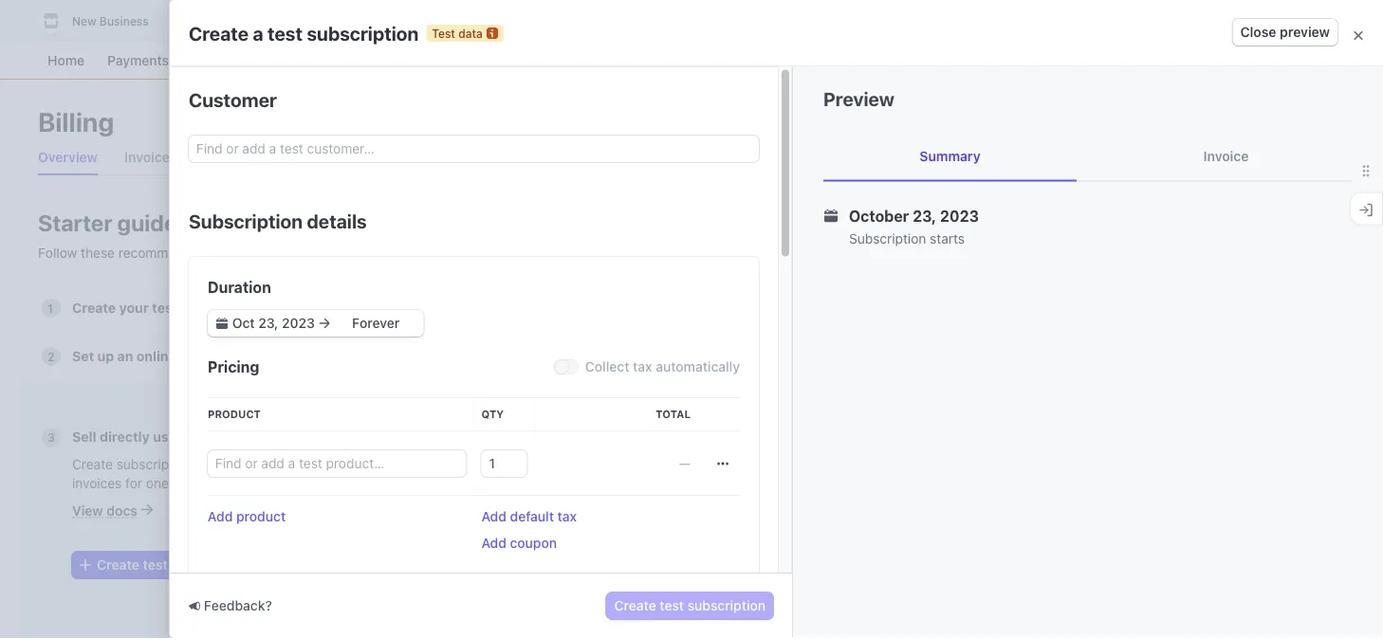 Task type: describe. For each thing, give the bounding box(es) containing it.
october 23, 2023 subscription starts
[[849, 207, 979, 246]]

invoices inside create subscriptions for recurring payments, or send invoices for one-off payments.
[[72, 475, 122, 491]]

qty
[[481, 408, 504, 420]]

functionality,
[[277, 245, 356, 261]]

1 horizontal spatial invoices
[[313, 429, 366, 445]]

feedback?
[[204, 598, 272, 614]]

recommended
[[118, 245, 207, 261]]

collect tax automatically
[[585, 359, 740, 374]]

invoice link
[[1100, 131, 1353, 181]]

preview
[[1280, 24, 1330, 40]]

subscriptions inside create subscriptions for recurring payments, or send invoices for one-off payments.
[[116, 456, 199, 472]]

1 horizontal spatial svg image
[[717, 458, 729, 469]]

payments.
[[195, 475, 259, 491]]

follow these recommended tasks, test functionality, or get started with subscriptions and invoices. customize guide
[[38, 245, 753, 261]]

add for add default tax
[[481, 509, 507, 524]]

0 vertical spatial for
[[203, 456, 220, 472]]

automatically
[[656, 359, 740, 374]]

with
[[447, 245, 472, 261]]

invoice
[[1204, 148, 1249, 164]]

2023
[[940, 207, 979, 225]]

—
[[679, 455, 691, 471]]

october
[[849, 207, 909, 225]]

subscription details
[[189, 209, 367, 232]]

create inside create subscriptions for recurring payments, or send invoices for one-off payments.
[[72, 456, 113, 472]]

duration
[[208, 278, 271, 296]]

Find or add a test product… text field
[[208, 450, 466, 477]]

add for add coupon
[[481, 535, 507, 551]]

notifications image
[[1216, 13, 1232, 28]]

0 horizontal spatial guide
[[117, 210, 177, 236]]

create subscriptions for recurring payments, or send invoices for one-off payments.
[[72, 456, 396, 491]]

0 horizontal spatial subscription
[[171, 557, 251, 573]]

a
[[253, 22, 263, 44]]

data
[[458, 26, 483, 40]]

create a test subscription
[[189, 22, 419, 44]]

follow
[[38, 245, 77, 261]]

test data
[[432, 26, 483, 40]]

customer
[[189, 88, 277, 110]]

preview
[[824, 88, 895, 110]]

collect
[[585, 359, 629, 374]]

end date field
[[332, 314, 420, 333]]

create test subscription inside button
[[614, 598, 766, 614]]

view
[[72, 503, 103, 519]]

send
[[366, 456, 396, 472]]

23,
[[913, 207, 937, 225]]

get
[[376, 245, 396, 261]]

coupon
[[510, 535, 557, 551]]

view docs
[[72, 503, 138, 519]]

0 horizontal spatial and
[[285, 429, 309, 445]]

add coupon button
[[481, 534, 557, 553]]

add for add product
[[208, 509, 233, 524]]

1 horizontal spatial and
[[562, 245, 585, 261]]

1 vertical spatial subscriptions
[[192, 429, 282, 445]]

summary
[[920, 148, 981, 164]]

starter
[[38, 210, 112, 236]]

test
[[432, 26, 455, 40]]



Task type: vqa. For each thing, say whether or not it's contained in the screenshot.
1st you from the left
no



Task type: locate. For each thing, give the bounding box(es) containing it.
1 horizontal spatial create test subscription
[[614, 598, 766, 614]]

subscriptions down product
[[192, 429, 282, 445]]

customize guide link
[[646, 245, 766, 261]]

0 vertical spatial guide
[[117, 210, 177, 236]]

or inside create subscriptions for recurring payments, or send invoices for one-off payments.
[[350, 456, 362, 472]]

3
[[47, 431, 55, 445]]

subscription inside october 23, 2023 subscription starts
[[849, 231, 926, 246]]

0 horizontal spatial subscription
[[189, 209, 303, 232]]

using
[[153, 429, 189, 445]]

0 horizontal spatial create test subscription
[[97, 557, 251, 573]]

0 vertical spatial or
[[359, 245, 372, 261]]

directly
[[100, 429, 150, 445]]

total
[[656, 408, 691, 420]]

subscriptions up one-
[[116, 456, 199, 472]]

0 vertical spatial create test subscription
[[97, 557, 251, 573]]

start date field
[[230, 314, 318, 333]]

default
[[510, 509, 554, 524]]

invoices.
[[588, 245, 642, 261]]

2 vertical spatial subscriptions
[[116, 456, 199, 472]]

1 vertical spatial or
[[350, 456, 362, 472]]

for left one-
[[125, 475, 142, 491]]

0 vertical spatial invoices
[[313, 429, 366, 445]]

subscription inside button
[[688, 598, 766, 614]]

svg image
[[216, 317, 228, 329], [717, 458, 729, 469]]

add product button
[[208, 507, 286, 526]]

add
[[208, 509, 233, 524], [481, 509, 507, 524], [481, 535, 507, 551]]

add up add coupon
[[481, 509, 507, 524]]

starts
[[930, 231, 965, 246]]

add default tax button
[[481, 507, 577, 526]]

svg image right —
[[717, 458, 729, 469]]

create
[[189, 22, 249, 44], [72, 456, 113, 472], [97, 557, 139, 573], [614, 598, 656, 614]]

create test subscription link
[[72, 552, 259, 579]]

pricing
[[208, 358, 259, 376]]

add default tax
[[481, 509, 577, 524]]

tax right default
[[558, 509, 577, 524]]

Find or add a test customer… text field
[[189, 135, 759, 162]]

sell
[[72, 429, 96, 445]]

product
[[208, 408, 261, 420]]

add left coupon
[[481, 535, 507, 551]]

test inside button
[[660, 598, 684, 614]]

for up payments.
[[203, 456, 220, 472]]

view docs link
[[72, 503, 153, 519]]

customize
[[646, 245, 713, 261]]

1 vertical spatial invoices
[[72, 475, 122, 491]]

subscription down october on the top right of page
[[849, 231, 926, 246]]

tasks,
[[210, 245, 247, 261]]

subscription
[[189, 209, 303, 232], [849, 231, 926, 246]]

0 horizontal spatial svg image
[[216, 317, 228, 329]]

these
[[81, 245, 115, 261]]

off
[[175, 475, 192, 491]]

invoices up the view docs
[[72, 475, 122, 491]]

0 vertical spatial svg image
[[216, 317, 228, 329]]

test
[[268, 22, 303, 44], [250, 245, 274, 261], [143, 557, 168, 573], [660, 598, 684, 614]]

product
[[236, 509, 286, 524]]

0 horizontal spatial for
[[125, 475, 142, 491]]

add product
[[208, 509, 286, 524]]

docs
[[107, 503, 138, 519]]

recurring
[[223, 456, 279, 472]]

close preview
[[1241, 24, 1330, 40]]

1 vertical spatial guide
[[717, 245, 753, 261]]

feedback? button
[[189, 597, 272, 616]]

starter guide
[[38, 210, 177, 236]]

1 horizontal spatial guide
[[717, 245, 753, 261]]

subscriptions
[[476, 245, 558, 261], [192, 429, 282, 445], [116, 456, 199, 472]]

tab list
[[824, 131, 1353, 182]]

invoices up find or add a test product… text field
[[313, 429, 366, 445]]

and up payments, on the bottom of page
[[285, 429, 309, 445]]

and left invoices.
[[562, 245, 585, 261]]

subscription
[[307, 22, 419, 44], [171, 557, 251, 573], [688, 598, 766, 614]]

1 horizontal spatial subscription
[[307, 22, 419, 44]]

1 vertical spatial tax
[[558, 509, 577, 524]]

1 horizontal spatial subscription
[[849, 231, 926, 246]]

create test subscription button
[[607, 593, 773, 620]]

summary link
[[824, 131, 1077, 181]]

guide up recommended
[[117, 210, 177, 236]]

0 horizontal spatial invoices
[[72, 475, 122, 491]]

1 vertical spatial subscription
[[171, 557, 251, 573]]

invoices
[[313, 429, 366, 445], [72, 475, 122, 491]]

tax right collect
[[633, 359, 652, 374]]

1 vertical spatial svg image
[[717, 458, 729, 469]]

or
[[359, 245, 372, 261], [350, 456, 362, 472]]

0 vertical spatial tax
[[633, 359, 652, 374]]

0 horizontal spatial tax
[[558, 509, 577, 524]]

guide
[[117, 210, 177, 236], [717, 245, 753, 261]]

0 vertical spatial and
[[562, 245, 585, 261]]

create inside button
[[614, 598, 656, 614]]

subscriptions right with
[[476, 245, 558, 261]]

guide right customize at the top of the page
[[717, 245, 753, 261]]

1 vertical spatial create test subscription
[[614, 598, 766, 614]]

one-
[[146, 475, 175, 491]]

details
[[307, 209, 367, 232]]

payments,
[[282, 456, 346, 472]]

1 horizontal spatial for
[[203, 456, 220, 472]]

and
[[562, 245, 585, 261], [285, 429, 309, 445]]

close
[[1241, 24, 1277, 40]]

svg image down duration
[[216, 317, 228, 329]]

for
[[203, 456, 220, 472], [125, 475, 142, 491]]

1 horizontal spatial tax
[[633, 359, 652, 374]]

started
[[399, 245, 443, 261]]

tab list containing summary
[[824, 131, 1353, 182]]

None text field
[[481, 450, 527, 477]]

or left get
[[359, 245, 372, 261]]

add coupon
[[481, 535, 557, 551]]

tax
[[633, 359, 652, 374], [558, 509, 577, 524]]

1 vertical spatial for
[[125, 475, 142, 491]]

2 vertical spatial subscription
[[688, 598, 766, 614]]

sell directly using subscriptions and invoices
[[72, 429, 366, 445]]

tax inside button
[[558, 509, 577, 524]]

1 vertical spatial and
[[285, 429, 309, 445]]

0 vertical spatial subscription
[[307, 22, 419, 44]]

or left send at the bottom left of the page
[[350, 456, 362, 472]]

create test subscription
[[97, 557, 251, 573], [614, 598, 766, 614]]

2 horizontal spatial subscription
[[688, 598, 766, 614]]

add down payments.
[[208, 509, 233, 524]]

subscription up tasks,
[[189, 209, 303, 232]]

billing
[[38, 106, 114, 137]]

0 vertical spatial subscriptions
[[476, 245, 558, 261]]



